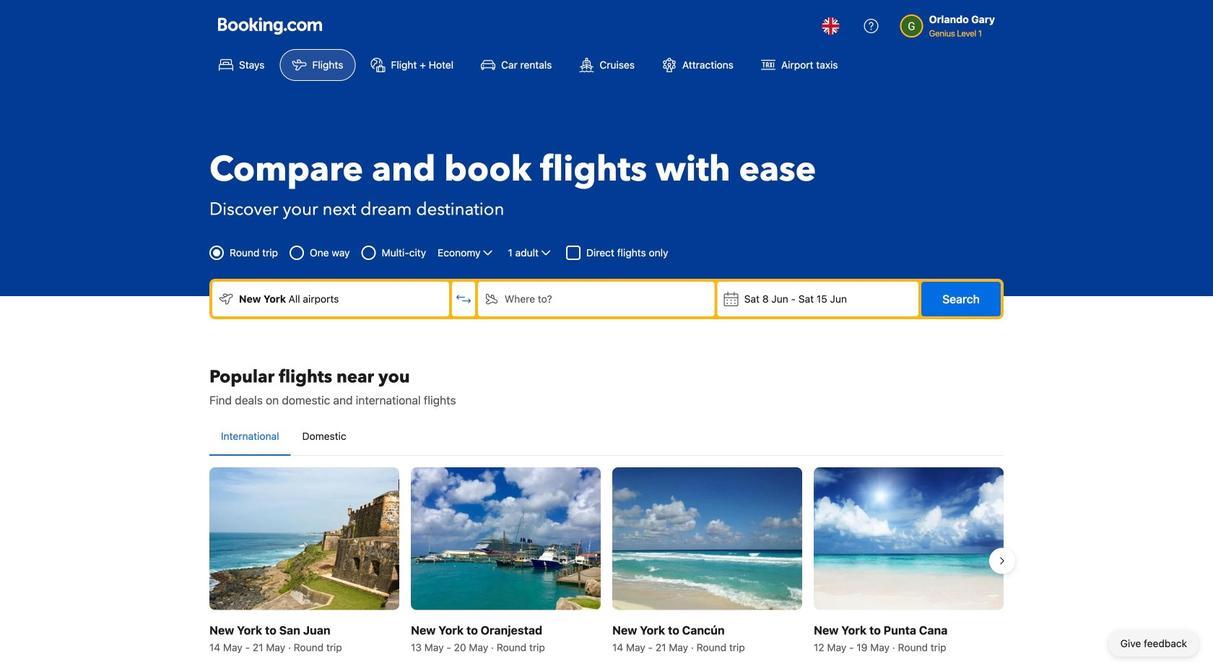 Task type: locate. For each thing, give the bounding box(es) containing it.
flights homepage image
[[218, 17, 322, 35]]

tab list
[[209, 418, 1004, 457]]

your account menu orlando gary genius level 1 element
[[901, 12, 995, 40]]

new york to san juan image
[[209, 467, 399, 610]]

region
[[198, 462, 1016, 660]]

new york to punta cana image
[[814, 467, 1004, 610]]



Task type: describe. For each thing, give the bounding box(es) containing it.
new york to cancún image
[[613, 467, 803, 610]]

new york to oranjestad image
[[411, 467, 601, 610]]



Task type: vqa. For each thing, say whether or not it's contained in the screenshot.
New York To San Juan image
yes



